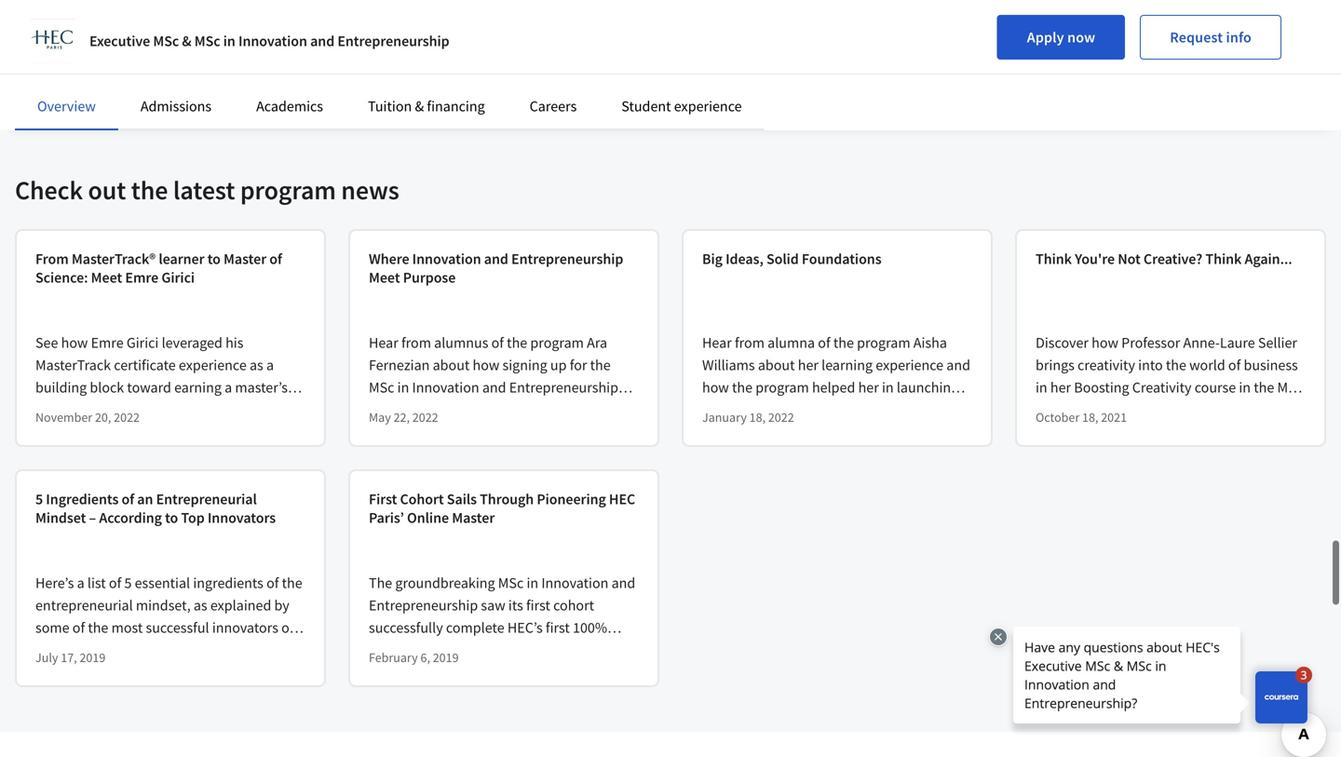 Task type: describe. For each thing, give the bounding box(es) containing it.
building
[[35, 378, 87, 397]]

the left latest
[[131, 174, 168, 206]]

the groundbreaking msc in innovation and entrepreneurship saw its first cohort successfully complete hec's first 100% online degree program.
[[369, 574, 636, 660]]

before
[[395, 401, 435, 419]]

sails
[[447, 490, 477, 509]]

ideas,
[[726, 250, 764, 268]]

the
[[369, 574, 392, 592]]

request info
[[1170, 28, 1252, 47]]

sellier
[[1258, 334, 1298, 352]]

–
[[89, 509, 96, 527]]

admissions
[[141, 97, 212, 116]]

earning
[[174, 378, 222, 397]]

how inside discover how professor anne-laure sellier brings creativity into the world of business in her boosting creativity course in the msc in innovation and entrepreneurship program.
[[1092, 334, 1119, 352]]

essential
[[135, 574, 190, 592]]

2019 for degree
[[433, 649, 459, 666]]

0 vertical spatial for
[[570, 356, 587, 375]]

and inside the groundbreaking msc in innovation and entrepreneurship saw its first cohort successfully complete hec's first 100% online degree program.
[[612, 574, 636, 592]]

master's
[[235, 378, 288, 397]]

the down the entrepreneurial
[[88, 619, 108, 637]]

program. inside discover how professor anne-laure sellier brings creativity into the world of business in her boosting creativity course in the msc in innovation and entrepreneurship program.
[[1036, 423, 1093, 442]]

2022 for the
[[768, 409, 794, 426]]

successfully
[[369, 619, 443, 637]]

certificate
[[114, 356, 176, 375]]

investing.
[[763, 423, 824, 442]]

top
[[181, 509, 205, 527]]

msc inside the groundbreaking msc in innovation and entrepreneurship saw its first cohort successfully complete hec's first 100% online degree program.
[[498, 574, 524, 592]]

of inside hear from alumna of the program aisha williams about her learning experience and how the program helped her in launching her own business - impactvest, specializing in impact investing.
[[818, 334, 831, 352]]

entrepreneurial
[[35, 596, 133, 615]]

tuition
[[368, 97, 412, 116]]

online
[[407, 509, 449, 527]]

the up signing
[[507, 334, 527, 352]]

entrepreneurship inside the groundbreaking msc in innovation and entrepreneurship saw its first cohort successfully complete hec's first 100% online degree program.
[[369, 596, 478, 615]]

experience inside see how emre girici leveraged his mastertrack certificate experience as a building block toward earning a master's degree.
[[179, 356, 247, 375]]

entrepreneurship inside discover how professor anne-laure sellier brings creativity into the world of business in her boosting creativity course in the msc in innovation and entrepreneurship program.
[[1148, 401, 1257, 419]]

2 think from the left
[[1206, 250, 1242, 268]]

executive msc & msc in innovation and entrepreneurship
[[89, 32, 450, 50]]

fernezian
[[369, 356, 430, 375]]

20,
[[95, 409, 111, 426]]

signing
[[503, 356, 547, 375]]

october 18, 2021
[[1036, 409, 1127, 426]]

see
[[35, 334, 58, 352]]

alumnus
[[434, 334, 489, 352]]

program up learning
[[857, 334, 911, 352]]

emre inside from mastertrack® learner to master of science: meet emre girici
[[125, 268, 159, 287]]

him.
[[544, 423, 572, 442]]

mastertrack®
[[72, 250, 156, 268]]

ara
[[587, 334, 607, 352]]

alumna
[[768, 334, 815, 352]]

hear for hear from alumna of the program aisha williams about her learning experience and how the program helped her in launching her own business - impactvest, specializing in impact investing.
[[702, 334, 732, 352]]

complete
[[446, 619, 505, 637]]

entrepreneurship inside where innovation and entrepreneurship meet purpose
[[511, 250, 623, 268]]

1 vertical spatial &
[[415, 97, 424, 116]]

1 vertical spatial first
[[546, 619, 570, 637]]

experience inside hear from alumna of the program aisha williams about her learning experience and how the program helped her in launching her own business - impactvest, specializing in impact investing.
[[876, 356, 944, 375]]

from mastertrack® learner to master of science: meet emre girici
[[35, 250, 282, 287]]

its
[[508, 596, 523, 615]]

5 inside 5 ingredients of an entrepreneurial mindset – according to top innovators
[[35, 490, 43, 509]]

financing
[[427, 97, 485, 116]]

first
[[369, 490, 397, 509]]

experience inside hear from alumnus of the program ara fernezian about how signing up for the msc in innovation and entrepreneurship just before the pandemic turned out to be a life-changing experience for him.
[[453, 423, 521, 442]]

according
[[99, 509, 162, 527]]

careers
[[530, 97, 577, 116]]

how inside hear from alumnus of the program ara fernezian about how signing up for the msc in innovation and entrepreneurship just before the pandemic turned out to be a life-changing experience for him.
[[473, 356, 500, 375]]

her up impactvest,
[[858, 378, 879, 397]]

6,
[[421, 649, 430, 666]]

apply now button
[[997, 15, 1125, 60]]

life-
[[369, 423, 393, 442]]

brings
[[1036, 356, 1075, 375]]

successful
[[146, 619, 209, 637]]

her down alumna
[[798, 356, 819, 375]]

big
[[702, 250, 723, 268]]

the up learning
[[834, 334, 854, 352]]

creativity
[[1132, 378, 1192, 397]]

of inside hear from alumnus of the program ara fernezian about how signing up for the msc in innovation and entrepreneurship just before the pandemic turned out to be a life-changing experience for him.
[[491, 334, 504, 352]]

of inside discover how professor anne-laure sellier brings creativity into the world of business in her boosting creativity course in the msc in innovation and entrepreneurship program.
[[1229, 356, 1241, 375]]

pandemic
[[461, 401, 524, 419]]

5 inside here's a list of 5 essential ingredients of the entrepreneurial mindset, as explained by some of the most successful innovators of all time.
[[124, 574, 132, 592]]

request info button
[[1140, 15, 1282, 60]]

degree
[[411, 641, 454, 660]]

online
[[369, 641, 408, 660]]

now
[[1068, 28, 1096, 47]]

think you're not creative? think again...
[[1036, 250, 1293, 268]]

request
[[1170, 28, 1223, 47]]

you're
[[1075, 250, 1115, 268]]

launching
[[897, 378, 959, 397]]

innovation inside discover how professor anne-laure sellier brings creativity into the world of business in her boosting creativity course in the msc in innovation and entrepreneurship program.
[[1051, 401, 1118, 419]]

a inside here's a list of 5 essential ingredients of the entrepreneurial mindset, as explained by some of the most successful innovators of all time.
[[77, 574, 84, 592]]

program left news
[[240, 174, 336, 206]]

where innovation and entrepreneurship meet purpose
[[369, 250, 623, 287]]

laure
[[1220, 334, 1255, 352]]

changing
[[393, 423, 450, 442]]

first cohort sails through pioneering hec paris' online master
[[369, 490, 635, 527]]

from for williams
[[735, 334, 765, 352]]

ingredients
[[193, 574, 263, 592]]

the down "sellier"
[[1254, 378, 1275, 397]]

january
[[702, 409, 747, 426]]

how inside see how emre girici leveraged his mastertrack certificate experience as a building block toward earning a master's degree.
[[61, 334, 88, 352]]

and inside hear from alumna of the program aisha williams about her learning experience and how the program helped her in launching her own business - impactvest, specializing in impact investing.
[[947, 356, 971, 375]]

in inside hear from alumnus of the program ara fernezian about how signing up for the msc in innovation and entrepreneurship just before the pandemic turned out to be a life-changing experience for him.
[[397, 378, 409, 397]]

and inside hear from alumnus of the program ara fernezian about how signing up for the msc in innovation and entrepreneurship just before the pandemic turned out to be a life-changing experience for him.
[[482, 378, 506, 397]]

from for fernezian
[[401, 334, 431, 352]]

the up own
[[732, 378, 753, 397]]

hec's
[[507, 619, 543, 637]]

january 18, 2022
[[702, 409, 794, 426]]

0 horizontal spatial out
[[88, 174, 126, 206]]

innovation inside hear from alumnus of the program ara fernezian about how signing up for the msc in innovation and entrepreneurship just before the pandemic turned out to be a life-changing experience for him.
[[412, 378, 479, 397]]

entrepreneurship inside hear from alumnus of the program ara fernezian about how signing up for the msc in innovation and entrepreneurship just before the pandemic turned out to be a life-changing experience for him.
[[509, 378, 618, 397]]

innovators
[[208, 509, 276, 527]]

2021
[[1101, 409, 1127, 426]]

creative?
[[1144, 250, 1203, 268]]

girici inside see how emre girici leveraged his mastertrack certificate experience as a building block toward earning a master's degree.
[[127, 334, 159, 352]]

program. inside the groundbreaking msc in innovation and entrepreneurship saw its first cohort successfully complete hec's first 100% online degree program.
[[457, 641, 514, 660]]



Task type: vqa. For each thing, say whether or not it's contained in the screenshot.
the "experience" inside Hear from alumna of the program Aisha Williams about her learning experience and how the program helped her in launching her own business - ImpactVest, specializing in impact investing.
yes



Task type: locate. For each thing, give the bounding box(es) containing it.
about inside hear from alumnus of the program ara fernezian about how signing up for the msc in innovation and entrepreneurship just before the pandemic turned out to be a life-changing experience for him.
[[433, 356, 470, 375]]

as inside here's a list of 5 essential ingredients of the entrepreneurial mindset, as explained by some of the most successful innovators of all time.
[[194, 596, 207, 615]]

february 6, 2019
[[369, 649, 459, 666]]

for
[[570, 356, 587, 375], [524, 423, 541, 442]]

innovation up cohort at the bottom of the page
[[541, 574, 609, 592]]

be
[[612, 401, 627, 419]]

boosting
[[1074, 378, 1129, 397]]

about down alumna
[[758, 356, 795, 375]]

student experience
[[622, 97, 742, 116]]

entrepreneurship up tuition
[[338, 32, 450, 50]]

2 2019 from the left
[[433, 649, 459, 666]]

experience up launching
[[876, 356, 944, 375]]

tuition & financing
[[368, 97, 485, 116]]

2 about from the left
[[758, 356, 795, 375]]

helped
[[812, 378, 855, 397]]

0 horizontal spatial about
[[433, 356, 470, 375]]

1 horizontal spatial 2022
[[412, 409, 438, 426]]

mastertrack
[[35, 356, 111, 375]]

out up him.
[[572, 401, 593, 419]]

18, left 2021
[[1082, 409, 1099, 426]]

block
[[90, 378, 124, 397]]

0 horizontal spatial &
[[182, 32, 192, 50]]

entrepreneurship down up
[[509, 378, 618, 397]]

overview
[[37, 97, 96, 116]]

all
[[35, 641, 51, 660]]

17,
[[61, 649, 77, 666]]

girici up certificate
[[127, 334, 159, 352]]

msc up its
[[498, 574, 524, 592]]

from
[[35, 250, 69, 268]]

1 vertical spatial 5
[[124, 574, 132, 592]]

for right up
[[570, 356, 587, 375]]

innovation up academics link
[[238, 32, 307, 50]]

meet inside from mastertrack® learner to master of science: meet emre girici
[[91, 268, 122, 287]]

academics link
[[256, 97, 323, 116]]

executive
[[89, 32, 150, 50]]

22,
[[394, 409, 410, 426]]

business up investing.
[[756, 401, 810, 419]]

2 18, from the left
[[1082, 409, 1099, 426]]

0 vertical spatial business
[[1244, 356, 1298, 375]]

the right before
[[438, 401, 458, 419]]

check out the latest program news
[[15, 174, 399, 206]]

1 horizontal spatial think
[[1206, 250, 1242, 268]]

leveraged
[[162, 334, 223, 352]]

emre up mastertrack
[[91, 334, 124, 352]]

hear inside hear from alumna of the program aisha williams about her learning experience and how the program helped her in launching her own business - impactvest, specializing in impact investing.
[[702, 334, 732, 352]]

may
[[369, 409, 391, 426]]

ingredients
[[46, 490, 119, 509]]

2 from from the left
[[735, 334, 765, 352]]

saw
[[481, 596, 506, 615]]

about for alumnus
[[433, 356, 470, 375]]

msc right executive
[[153, 32, 179, 50]]

&
[[182, 32, 192, 50], [415, 97, 424, 116]]

up
[[550, 356, 567, 375]]

experience right "student"
[[674, 97, 742, 116]]

and down aisha
[[947, 356, 971, 375]]

innovation inside the groundbreaking msc in innovation and entrepreneurship saw its first cohort successfully complete hec's first 100% online degree program.
[[541, 574, 609, 592]]

business down "sellier"
[[1244, 356, 1298, 375]]

impact
[[717, 423, 760, 442]]

info
[[1226, 28, 1252, 47]]

msc up just
[[369, 378, 394, 397]]

his
[[226, 334, 244, 352]]

100%
[[573, 619, 607, 637]]

3 2022 from the left
[[768, 409, 794, 426]]

0 vertical spatial 5
[[35, 490, 43, 509]]

out inside hear from alumnus of the program ara fernezian about how signing up for the msc in innovation and entrepreneurship just before the pandemic turned out to be a life-changing experience for him.
[[572, 401, 593, 419]]

master right online
[[452, 509, 495, 527]]

0 vertical spatial to
[[207, 250, 221, 268]]

again...
[[1245, 250, 1293, 268]]

mindset
[[35, 509, 86, 527]]

18, for innovation
[[1082, 409, 1099, 426]]

hear from alumnus of the program ara fernezian about how signing up for the msc in innovation and entrepreneurship just before the pandemic turned out to be a life-changing experience for him.
[[369, 334, 638, 442]]

1 vertical spatial out
[[572, 401, 593, 419]]

first right its
[[526, 596, 550, 615]]

how up creativity
[[1092, 334, 1119, 352]]

and down hec
[[612, 574, 636, 592]]

2022 right 20,
[[114, 409, 140, 426]]

2 hear from the left
[[702, 334, 732, 352]]

1 horizontal spatial 18,
[[1082, 409, 1099, 426]]

2019
[[80, 649, 106, 666], [433, 649, 459, 666]]

1 horizontal spatial for
[[570, 356, 587, 375]]

1 from from the left
[[401, 334, 431, 352]]

about for alumna
[[758, 356, 795, 375]]

2 vertical spatial to
[[165, 509, 178, 527]]

5 right list
[[124, 574, 132, 592]]

a up master's
[[266, 356, 274, 375]]

0 horizontal spatial master
[[224, 250, 267, 268]]

& up admissions
[[182, 32, 192, 50]]

may 22, 2022
[[369, 409, 438, 426]]

innovators
[[212, 619, 278, 637]]

october
[[1036, 409, 1080, 426]]

specializing
[[897, 401, 970, 419]]

creativity
[[1078, 356, 1135, 375]]

2022 for earning
[[114, 409, 140, 426]]

innovation down "boosting"
[[1051, 401, 1118, 419]]

1 vertical spatial business
[[756, 401, 810, 419]]

degree.
[[35, 401, 82, 419]]

from up williams on the right top of page
[[735, 334, 765, 352]]

0 horizontal spatial girici
[[127, 334, 159, 352]]

cohort
[[553, 596, 594, 615]]

master right 'learner' on the top of page
[[224, 250, 267, 268]]

master inside from mastertrack® learner to master of science: meet emre girici
[[224, 250, 267, 268]]

of inside 5 ingredients of an entrepreneurial mindset – according to top innovators
[[122, 490, 134, 509]]

1 horizontal spatial to
[[207, 250, 221, 268]]

2 meet from the left
[[369, 268, 400, 287]]

1 18, from the left
[[750, 409, 766, 426]]

latest
[[173, 174, 235, 206]]

18, right january at the bottom
[[750, 409, 766, 426]]

0 horizontal spatial 2019
[[80, 649, 106, 666]]

here's a list of 5 essential ingredients of the entrepreneurial mindset, as explained by some of the most successful innovators of all time.
[[35, 574, 302, 660]]

july
[[35, 649, 58, 666]]

-
[[813, 401, 818, 419]]

apply
[[1027, 28, 1064, 47]]

2019 for most
[[80, 649, 106, 666]]

0 horizontal spatial think
[[1036, 250, 1072, 268]]

academics
[[256, 97, 323, 116]]

overview link
[[37, 97, 96, 116]]

of inside from mastertrack® learner to master of science: meet emre girici
[[269, 250, 282, 268]]

discover
[[1036, 334, 1089, 352]]

cohort
[[400, 490, 444, 509]]

groundbreaking
[[395, 574, 495, 592]]

by
[[274, 596, 289, 615]]

1 vertical spatial girici
[[127, 334, 159, 352]]

hear up williams on the right top of page
[[702, 334, 732, 352]]

purpose
[[403, 268, 456, 287]]

1 2019 from the left
[[80, 649, 106, 666]]

girici inside from mastertrack® learner to master of science: meet emre girici
[[161, 268, 195, 287]]

to inside hear from alumnus of the program ara fernezian about how signing up for the msc in innovation and entrepreneurship just before the pandemic turned out to be a life-changing experience for him.
[[596, 401, 609, 419]]

how down williams on the right top of page
[[702, 378, 729, 397]]

1 horizontal spatial emre
[[125, 268, 159, 287]]

1 horizontal spatial business
[[1244, 356, 1298, 375]]

as up successful
[[194, 596, 207, 615]]

how down alumnus
[[473, 356, 500, 375]]

meet right science:
[[91, 268, 122, 287]]

own
[[726, 401, 753, 419]]

news
[[341, 174, 399, 206]]

hec paris logo image
[[30, 19, 75, 63]]

1 horizontal spatial about
[[758, 356, 795, 375]]

1 vertical spatial to
[[596, 401, 609, 419]]

about down alumnus
[[433, 356, 470, 375]]

innovation inside where innovation and entrepreneurship meet purpose
[[412, 250, 481, 268]]

the
[[131, 174, 168, 206], [507, 334, 527, 352], [834, 334, 854, 352], [590, 356, 611, 375], [1166, 356, 1187, 375], [732, 378, 753, 397], [1254, 378, 1275, 397], [438, 401, 458, 419], [282, 574, 302, 592], [88, 619, 108, 637]]

meet
[[91, 268, 122, 287], [369, 268, 400, 287]]

entrepreneurship up 'successfully'
[[369, 596, 478, 615]]

0 horizontal spatial business
[[756, 401, 810, 419]]

and up pandemic
[[482, 378, 506, 397]]

for left him.
[[524, 423, 541, 442]]

0 vertical spatial as
[[250, 356, 263, 375]]

to inside 5 ingredients of an entrepreneurial mindset – according to top innovators
[[165, 509, 178, 527]]

2 2022 from the left
[[412, 409, 438, 426]]

0 horizontal spatial program.
[[457, 641, 514, 660]]

0 vertical spatial master
[[224, 250, 267, 268]]

entrepreneurship up the ara
[[511, 250, 623, 268]]

world
[[1190, 356, 1226, 375]]

out right check
[[88, 174, 126, 206]]

1 2022 from the left
[[114, 409, 140, 426]]

business inside hear from alumna of the program aisha williams about her learning experience and how the program helped her in launching her own business - impactvest, specializing in impact investing.
[[756, 401, 810, 419]]

first down cohort at the bottom of the page
[[546, 619, 570, 637]]

1 think from the left
[[1036, 250, 1072, 268]]

2019 right 17,
[[80, 649, 106, 666]]

0 vertical spatial first
[[526, 596, 550, 615]]

meet inside where innovation and entrepreneurship meet purpose
[[369, 268, 400, 287]]

1 vertical spatial as
[[194, 596, 207, 615]]

0 horizontal spatial hear
[[369, 334, 398, 352]]

0 horizontal spatial to
[[165, 509, 178, 527]]

experience down pandemic
[[453, 423, 521, 442]]

a right the earning
[[225, 378, 232, 397]]

experience up the earning
[[179, 356, 247, 375]]

and up academics link
[[310, 32, 335, 50]]

0 horizontal spatial 2022
[[114, 409, 140, 426]]

1 horizontal spatial out
[[572, 401, 593, 419]]

her down brings
[[1051, 378, 1071, 397]]

& right tuition
[[415, 97, 424, 116]]

0 horizontal spatial as
[[194, 596, 207, 615]]

msc inside hear from alumnus of the program ara fernezian about how signing up for the msc in innovation and entrepreneurship just before the pandemic turned out to be a life-changing experience for him.
[[369, 378, 394, 397]]

msc down "sellier"
[[1278, 378, 1303, 397]]

where
[[369, 250, 409, 268]]

2 horizontal spatial 2022
[[768, 409, 794, 426]]

here's
[[35, 574, 74, 592]]

1 horizontal spatial 2019
[[433, 649, 459, 666]]

to left be on the bottom left
[[596, 401, 609, 419]]

program.
[[1036, 423, 1093, 442], [457, 641, 514, 660]]

1 horizontal spatial program.
[[1036, 423, 1093, 442]]

msc up admissions
[[194, 32, 220, 50]]

innovation right where
[[412, 250, 481, 268]]

her
[[798, 356, 819, 375], [858, 378, 879, 397], [1051, 378, 1071, 397], [702, 401, 723, 419]]

the right into
[[1166, 356, 1187, 375]]

a inside hear from alumnus of the program ara fernezian about how signing up for the msc in innovation and entrepreneurship just before the pandemic turned out to be a life-changing experience for him.
[[630, 401, 638, 419]]

discover how professor anne-laure sellier brings creativity into the world of business in her boosting creativity course in the msc in innovation and entrepreneurship program.
[[1036, 334, 1303, 442]]

how up mastertrack
[[61, 334, 88, 352]]

admissions link
[[141, 97, 212, 116]]

innovation
[[238, 32, 307, 50], [412, 250, 481, 268], [412, 378, 479, 397], [1051, 401, 1118, 419], [541, 574, 609, 592]]

1 horizontal spatial meet
[[369, 268, 400, 287]]

0 horizontal spatial emre
[[91, 334, 124, 352]]

to left 'top'
[[165, 509, 178, 527]]

1 about from the left
[[433, 356, 470, 375]]

1 vertical spatial program.
[[457, 641, 514, 660]]

explained
[[210, 596, 271, 615]]

1 horizontal spatial girici
[[161, 268, 195, 287]]

just
[[369, 401, 392, 419]]

2022 left -
[[768, 409, 794, 426]]

girici up leveraged
[[161, 268, 195, 287]]

think
[[1036, 250, 1072, 268], [1206, 250, 1242, 268]]

2019 right the 6,
[[433, 649, 459, 666]]

2 horizontal spatial to
[[596, 401, 609, 419]]

tuition & financing link
[[368, 97, 485, 116]]

master inside first cohort sails through pioneering hec paris' online master
[[452, 509, 495, 527]]

0 horizontal spatial 18,
[[750, 409, 766, 426]]

time.
[[53, 641, 86, 660]]

entrepreneurial
[[156, 490, 257, 509]]

hear for hear from alumnus of the program ara fernezian about how signing up for the msc in innovation and entrepreneurship just before the pandemic turned out to be a life-changing experience for him.
[[369, 334, 398, 352]]

paris'
[[369, 509, 404, 527]]

think left again...
[[1206, 250, 1242, 268]]

as inside see how emre girici leveraged his mastertrack certificate experience as a building block toward earning a master's degree.
[[250, 356, 263, 375]]

november 20, 2022
[[35, 409, 140, 426]]

0 horizontal spatial for
[[524, 423, 541, 442]]

most
[[111, 619, 143, 637]]

a left list
[[77, 574, 84, 592]]

1 horizontal spatial hear
[[702, 334, 732, 352]]

the down the ara
[[590, 356, 611, 375]]

think left you're
[[1036, 250, 1072, 268]]

and inside discover how professor anne-laure sellier brings creativity into the world of business in her boosting creativity course in the msc in innovation and entrepreneurship program.
[[1121, 401, 1145, 419]]

emre left 'learner' on the top of page
[[125, 268, 159, 287]]

the up by
[[282, 574, 302, 592]]

18,
[[750, 409, 766, 426], [1082, 409, 1099, 426]]

1 vertical spatial for
[[524, 423, 541, 442]]

1 vertical spatial emre
[[91, 334, 124, 352]]

program up january 18, 2022
[[756, 378, 809, 397]]

turned
[[527, 401, 569, 419]]

a right be on the bottom left
[[630, 401, 638, 419]]

how inside hear from alumna of the program aisha williams about her learning experience and how the program helped her in launching her own business - impactvest, specializing in impact investing.
[[702, 378, 729, 397]]

november
[[35, 409, 92, 426]]

hear up fernezian
[[369, 334, 398, 352]]

emre inside see how emre girici leveraged his mastertrack certificate experience as a building block toward earning a master's degree.
[[91, 334, 124, 352]]

0 vertical spatial emre
[[125, 268, 159, 287]]

big ideas, solid foundations
[[702, 250, 882, 268]]

and inside where innovation and entrepreneurship meet purpose
[[484, 250, 508, 268]]

0 horizontal spatial 5
[[35, 490, 43, 509]]

0 vertical spatial program.
[[1036, 423, 1093, 442]]

hear from alumna of the program aisha williams about her learning experience and how the program helped her in launching her own business - impactvest, specializing in impact investing.
[[702, 334, 971, 442]]

about inside hear from alumna of the program aisha williams about her learning experience and how the program helped her in launching her own business - impactvest, specializing in impact investing.
[[758, 356, 795, 375]]

business
[[1244, 356, 1298, 375], [756, 401, 810, 419]]

0 horizontal spatial from
[[401, 334, 431, 352]]

some
[[35, 619, 69, 637]]

1 hear from the left
[[369, 334, 398, 352]]

1 horizontal spatial from
[[735, 334, 765, 352]]

0 vertical spatial &
[[182, 32, 192, 50]]

and down creativity
[[1121, 401, 1145, 419]]

entrepreneurship down 'course'
[[1148, 401, 1257, 419]]

program inside hear from alumnus of the program ara fernezian about how signing up for the msc in innovation and entrepreneurship just before the pandemic turned out to be a life-changing experience for him.
[[530, 334, 584, 352]]

list
[[87, 574, 106, 592]]

to inside from mastertrack® learner to master of science: meet emre girici
[[207, 250, 221, 268]]

meet left purpose
[[369, 268, 400, 287]]

msc inside discover how professor anne-laure sellier brings creativity into the world of business in her boosting creativity course in the msc in innovation and entrepreneurship program.
[[1278, 378, 1303, 397]]

1 meet from the left
[[91, 268, 122, 287]]

her inside discover how professor anne-laure sellier brings creativity into the world of business in her boosting creativity course in the msc in innovation and entrepreneurship program.
[[1051, 378, 1071, 397]]

her left own
[[702, 401, 723, 419]]

0 vertical spatial out
[[88, 174, 126, 206]]

hear inside hear from alumnus of the program ara fernezian about how signing up for the msc in innovation and entrepreneurship just before the pandemic turned out to be a life-changing experience for him.
[[369, 334, 398, 352]]

0 horizontal spatial meet
[[91, 268, 122, 287]]

in inside the groundbreaking msc in innovation and entrepreneurship saw its first cohort successfully complete hec's first 100% online degree program.
[[527, 574, 539, 592]]

18, for business
[[750, 409, 766, 426]]

5 left the ingredients
[[35, 490, 43, 509]]

program up up
[[530, 334, 584, 352]]

1 horizontal spatial master
[[452, 509, 495, 527]]

2022 for msc
[[412, 409, 438, 426]]

from up fernezian
[[401, 334, 431, 352]]

1 horizontal spatial &
[[415, 97, 424, 116]]

and right purpose
[[484, 250, 508, 268]]

1 horizontal spatial 5
[[124, 574, 132, 592]]

experience
[[674, 97, 742, 116], [179, 356, 247, 375], [876, 356, 944, 375], [453, 423, 521, 442]]

5 ingredients of an entrepreneurial mindset – according to top innovators
[[35, 490, 276, 527]]

into
[[1138, 356, 1163, 375]]

an
[[137, 490, 153, 509]]

from inside hear from alumna of the program aisha williams about her learning experience and how the program helped her in launching her own business - impactvest, specializing in impact investing.
[[735, 334, 765, 352]]

1 horizontal spatial as
[[250, 356, 263, 375]]

program. left 2021
[[1036, 423, 1093, 442]]

to right 'learner' on the top of page
[[207, 250, 221, 268]]

february
[[369, 649, 418, 666]]

program. down complete
[[457, 641, 514, 660]]

innovation up before
[[412, 378, 479, 397]]

1 vertical spatial master
[[452, 509, 495, 527]]

0 vertical spatial girici
[[161, 268, 195, 287]]

from inside hear from alumnus of the program ara fernezian about how signing up for the msc in innovation and entrepreneurship just before the pandemic turned out to be a life-changing experience for him.
[[401, 334, 431, 352]]

business inside discover how professor anne-laure sellier brings creativity into the world of business in her boosting creativity course in the msc in innovation and entrepreneurship program.
[[1244, 356, 1298, 375]]

2022 right the 22,
[[412, 409, 438, 426]]

as up master's
[[250, 356, 263, 375]]



